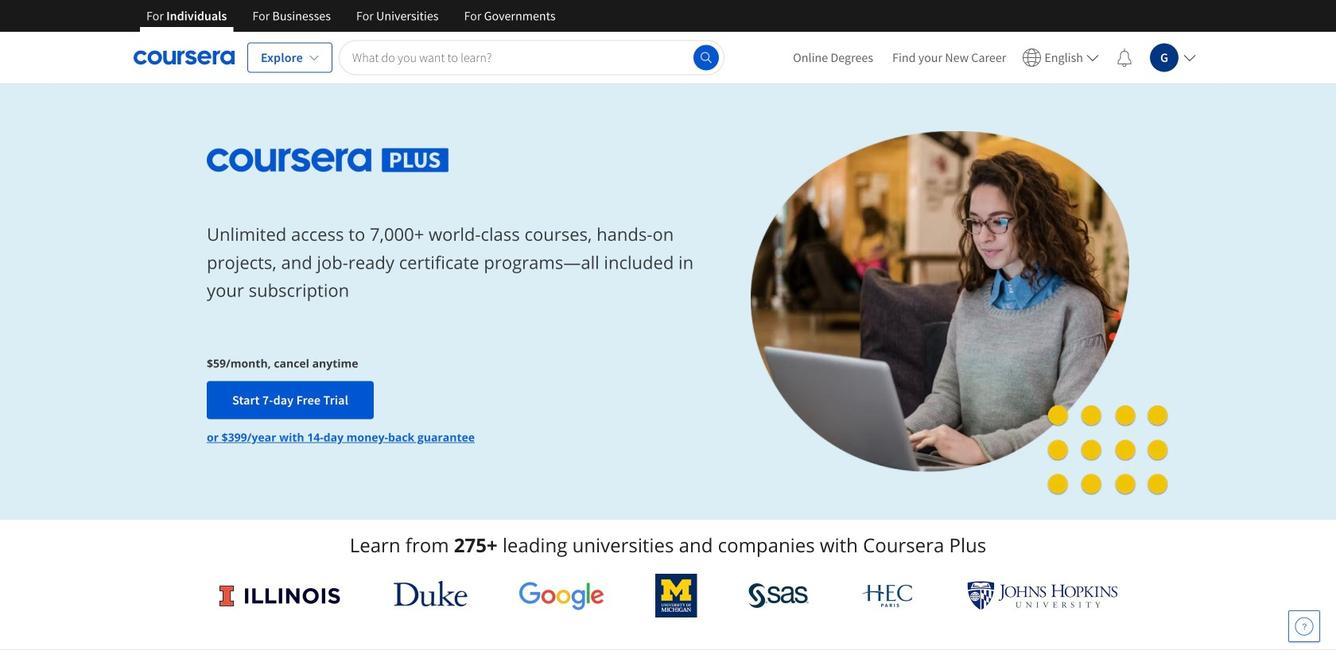 Task type: vqa. For each thing, say whether or not it's contained in the screenshot.
University of Illinois at Urbana-Champaign image
yes



Task type: describe. For each thing, give the bounding box(es) containing it.
university of michigan image
[[656, 574, 698, 618]]

university of illinois at urbana-champaign image
[[218, 584, 343, 609]]

coursera image
[[134, 45, 235, 70]]

google image
[[519, 582, 605, 611]]

duke university image
[[394, 582, 468, 607]]

hec paris image
[[861, 580, 916, 613]]

sas image
[[749, 584, 810, 609]]



Task type: locate. For each thing, give the bounding box(es) containing it.
banner navigation
[[134, 0, 569, 32]]

johns hopkins university image
[[967, 582, 1119, 611]]

None search field
[[339, 40, 725, 75]]

What do you want to learn? text field
[[339, 40, 725, 75]]

coursera plus image
[[207, 149, 449, 172]]

help center image
[[1295, 617, 1314, 637]]



